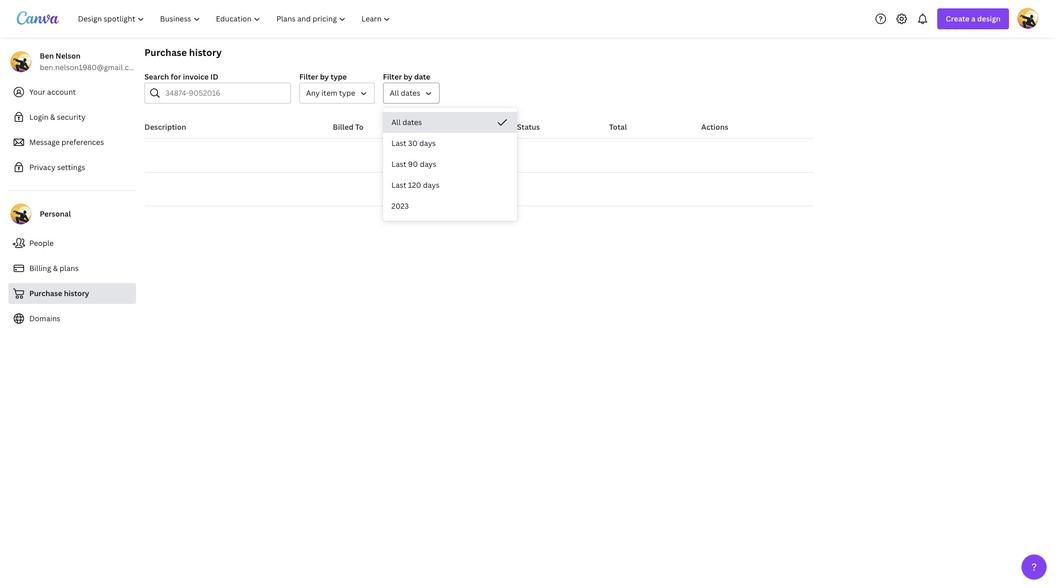 Task type: describe. For each thing, give the bounding box(es) containing it.
ben
[[40, 51, 54, 61]]

filter for filter by type
[[299, 72, 318, 82]]

120
[[408, 180, 421, 190]]

login
[[29, 112, 49, 122]]

any item type
[[306, 88, 355, 98]]

on
[[455, 122, 466, 132]]

filter for filter by date
[[383, 72, 402, 82]]

create a design
[[946, 14, 1001, 24]]

Any item type button
[[299, 83, 375, 104]]

domains
[[29, 314, 60, 324]]

search for invoice id
[[145, 72, 218, 82]]

top level navigation element
[[71, 8, 400, 29]]

Search for invoice ID text field
[[165, 83, 284, 103]]

ben.nelson1980@gmail.com
[[40, 62, 140, 72]]

history inside purchase history "link"
[[64, 288, 89, 298]]

0 vertical spatial all dates
[[390, 88, 420, 98]]

by for date
[[404, 72, 413, 82]]

type for filter by type
[[331, 72, 347, 82]]

id
[[211, 72, 218, 82]]

create
[[946, 14, 970, 24]]

all dates option
[[383, 112, 517, 133]]

plans
[[60, 263, 79, 273]]

last for last 30 days
[[392, 138, 407, 148]]

last 30 days option
[[383, 133, 517, 154]]

days for last 90 days
[[420, 159, 436, 169]]

your account
[[29, 87, 76, 97]]

filter by type
[[299, 72, 347, 82]]

filter by date
[[383, 72, 430, 82]]

purchase history inside "link"
[[29, 288, 89, 298]]

dates inside option
[[403, 117, 422, 127]]

invoice
[[183, 72, 209, 82]]

create a design button
[[938, 8, 1009, 29]]

message
[[29, 137, 60, 147]]

privacy settings
[[29, 162, 85, 172]]

your
[[29, 87, 45, 97]]

billed to
[[333, 122, 364, 132]]

last for last 90 days
[[392, 159, 407, 169]]

purchase inside purchase history "link"
[[29, 288, 62, 298]]

created on
[[425, 122, 466, 132]]

ben nelson image
[[1018, 8, 1039, 29]]

0 vertical spatial purchase history
[[145, 46, 222, 59]]

item
[[322, 88, 338, 98]]

ben nelson ben.nelson1980@gmail.com
[[40, 51, 140, 72]]

days for last 120 days
[[423, 180, 440, 190]]

all dates inside option
[[392, 117, 422, 127]]

all dates button
[[383, 112, 517, 133]]

last 90 days button
[[383, 154, 517, 175]]

billing
[[29, 263, 51, 273]]

nelson
[[55, 51, 81, 61]]

privacy
[[29, 162, 55, 172]]

0 vertical spatial dates
[[401, 88, 420, 98]]

people
[[29, 238, 54, 248]]

last 120 days option
[[383, 175, 517, 196]]

a
[[972, 14, 976, 24]]

search
[[145, 72, 169, 82]]

any
[[306, 88, 320, 98]]

login & security
[[29, 112, 86, 122]]



Task type: locate. For each thing, give the bounding box(es) containing it.
last left 90
[[392, 159, 407, 169]]

preferences
[[62, 137, 104, 147]]

purchase up domains
[[29, 288, 62, 298]]

last for last 120 days
[[392, 180, 407, 190]]

days right 30
[[419, 138, 436, 148]]

& left plans
[[53, 263, 58, 273]]

history
[[189, 46, 222, 59], [64, 288, 89, 298]]

your account link
[[8, 82, 136, 103]]

0 horizontal spatial filter
[[299, 72, 318, 82]]

by left date
[[404, 72, 413, 82]]

2 filter from the left
[[383, 72, 402, 82]]

last 90 days
[[392, 159, 436, 169]]

account
[[47, 87, 76, 97]]

to
[[355, 122, 364, 132]]

all dates
[[390, 88, 420, 98], [392, 117, 422, 127]]

3 last from the top
[[392, 180, 407, 190]]

all dates down filter by date at top left
[[390, 88, 420, 98]]

2023 button
[[383, 196, 517, 217]]

last 120 days button
[[383, 175, 517, 196]]

1 horizontal spatial purchase
[[145, 46, 187, 59]]

0 vertical spatial all
[[390, 88, 399, 98]]

days right 90
[[420, 159, 436, 169]]

1 vertical spatial all
[[392, 117, 401, 127]]

domains link
[[8, 308, 136, 329]]

history up id
[[189, 46, 222, 59]]

security
[[57, 112, 86, 122]]

last left 120
[[392, 180, 407, 190]]

1 vertical spatial type
[[339, 88, 355, 98]]

0 horizontal spatial history
[[64, 288, 89, 298]]

last 90 days option
[[383, 154, 517, 175]]

1 horizontal spatial purchase history
[[145, 46, 222, 59]]

all
[[390, 88, 399, 98], [392, 117, 401, 127]]

last inside last 90 days button
[[392, 159, 407, 169]]

billed
[[333, 122, 354, 132]]

1 vertical spatial history
[[64, 288, 89, 298]]

type inside button
[[339, 88, 355, 98]]

all down filter by date at top left
[[390, 88, 399, 98]]

description
[[145, 122, 186, 132]]

&
[[50, 112, 55, 122], [53, 263, 58, 273]]

last inside last 120 days button
[[392, 180, 407, 190]]

filter
[[299, 72, 318, 82], [383, 72, 402, 82]]

0 horizontal spatial by
[[320, 72, 329, 82]]

billing & plans link
[[8, 258, 136, 279]]

0 vertical spatial purchase
[[145, 46, 187, 59]]

1 last from the top
[[392, 138, 407, 148]]

created
[[425, 122, 454, 132]]

all dates up 30
[[392, 117, 422, 127]]

2 last from the top
[[392, 159, 407, 169]]

date
[[414, 72, 430, 82]]

purchase history link
[[8, 283, 136, 304]]

all up last 30 days
[[392, 117, 401, 127]]

filter up the all dates button
[[383, 72, 402, 82]]

last 30 days
[[392, 138, 436, 148]]

type right item
[[339, 88, 355, 98]]

last 30 days button
[[383, 133, 517, 154]]

2 vertical spatial days
[[423, 180, 440, 190]]

purchase history down billing & plans
[[29, 288, 89, 298]]

purchase history
[[145, 46, 222, 59], [29, 288, 89, 298]]

personal
[[40, 209, 71, 219]]

last inside last 30 days button
[[392, 138, 407, 148]]

& for login
[[50, 112, 55, 122]]

by up item
[[320, 72, 329, 82]]

0 vertical spatial history
[[189, 46, 222, 59]]

list box
[[383, 112, 517, 217]]

1 filter from the left
[[299, 72, 318, 82]]

type for any item type
[[339, 88, 355, 98]]

days for last 30 days
[[419, 138, 436, 148]]

message preferences
[[29, 137, 104, 147]]

2023
[[392, 201, 409, 211]]

last 120 days
[[392, 180, 440, 190]]

days right 120
[[423, 180, 440, 190]]

dates up 30
[[403, 117, 422, 127]]

purchase history up search for invoice id
[[145, 46, 222, 59]]

last
[[392, 138, 407, 148], [392, 159, 407, 169], [392, 180, 407, 190]]

status
[[517, 122, 540, 132]]

1 vertical spatial purchase history
[[29, 288, 89, 298]]

list box containing all dates
[[383, 112, 517, 217]]

privacy settings link
[[8, 157, 136, 178]]

billing & plans
[[29, 263, 79, 273]]

1 horizontal spatial by
[[404, 72, 413, 82]]

type up any item type button
[[331, 72, 347, 82]]

settings
[[57, 162, 85, 172]]

1 vertical spatial purchase
[[29, 288, 62, 298]]

last left 30
[[392, 138, 407, 148]]

people link
[[8, 233, 136, 254]]

type
[[331, 72, 347, 82], [339, 88, 355, 98]]

purchase
[[145, 46, 187, 59], [29, 288, 62, 298]]

dates
[[401, 88, 420, 98], [403, 117, 422, 127]]

history down "billing & plans" link
[[64, 288, 89, 298]]

for
[[171, 72, 181, 82]]

dates down filter by date at top left
[[401, 88, 420, 98]]

All dates button
[[383, 83, 440, 104]]

days
[[419, 138, 436, 148], [420, 159, 436, 169], [423, 180, 440, 190]]

0 vertical spatial last
[[392, 138, 407, 148]]

by for type
[[320, 72, 329, 82]]

1 by from the left
[[320, 72, 329, 82]]

days inside button
[[420, 159, 436, 169]]

login & security link
[[8, 107, 136, 128]]

& for billing
[[53, 263, 58, 273]]

30
[[408, 138, 418, 148]]

& right login
[[50, 112, 55, 122]]

2 by from the left
[[404, 72, 413, 82]]

0 vertical spatial &
[[50, 112, 55, 122]]

1 vertical spatial days
[[420, 159, 436, 169]]

design
[[978, 14, 1001, 24]]

1 vertical spatial last
[[392, 159, 407, 169]]

2 vertical spatial last
[[392, 180, 407, 190]]

by
[[320, 72, 329, 82], [404, 72, 413, 82]]

actions
[[702, 122, 729, 132]]

1 vertical spatial &
[[53, 263, 58, 273]]

all inside option
[[392, 117, 401, 127]]

message preferences link
[[8, 132, 136, 153]]

0 vertical spatial type
[[331, 72, 347, 82]]

0 horizontal spatial purchase
[[29, 288, 62, 298]]

1 horizontal spatial filter
[[383, 72, 402, 82]]

90
[[408, 159, 418, 169]]

2023 option
[[383, 196, 517, 217]]

0 vertical spatial days
[[419, 138, 436, 148]]

1 vertical spatial all dates
[[392, 117, 422, 127]]

0 horizontal spatial purchase history
[[29, 288, 89, 298]]

filter up any
[[299, 72, 318, 82]]

purchase up "search"
[[145, 46, 187, 59]]

total
[[609, 122, 627, 132]]

1 vertical spatial dates
[[403, 117, 422, 127]]

1 horizontal spatial history
[[189, 46, 222, 59]]



Task type: vqa. For each thing, say whether or not it's contained in the screenshot.
Filter corresponding to Filter by type
yes



